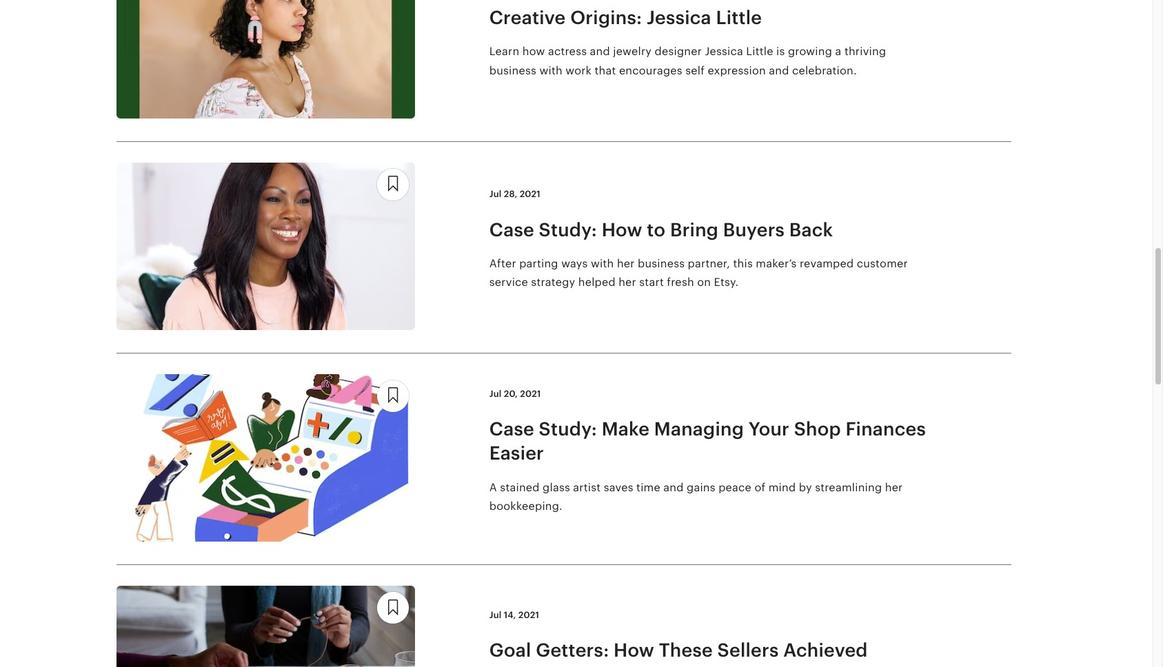 Task type: vqa. For each thing, say whether or not it's contained in the screenshot.
finds
no



Task type: locate. For each thing, give the bounding box(es) containing it.
expression
[[708, 64, 766, 77]]

her
[[617, 257, 635, 270], [619, 276, 636, 289], [885, 481, 903, 494]]

2 vertical spatial 2021
[[518, 610, 539, 621]]

1 case from the top
[[489, 219, 534, 240]]

2021 right 20,
[[520, 389, 541, 399]]

how left these
[[614, 640, 654, 661]]

with up 'helped'
[[591, 257, 614, 270]]

0 vertical spatial how
[[602, 219, 642, 240]]

1 vertical spatial study:
[[539, 419, 597, 440]]

and right time
[[663, 481, 684, 494]]

2021 for case study: make managing your shop finances easier
[[520, 389, 541, 399]]

ways
[[561, 257, 588, 270]]

encourages
[[619, 64, 682, 77]]

2 vertical spatial her
[[885, 481, 903, 494]]

finances
[[846, 419, 926, 440]]

her left the start
[[619, 276, 636, 289]]

little left "is"
[[746, 45, 773, 58]]

0 horizontal spatial business
[[489, 64, 536, 77]]

1 jul from the top
[[489, 189, 502, 200]]

1 study: from the top
[[539, 219, 597, 240]]

1 vertical spatial how
[[614, 640, 654, 661]]

2021 right the 28,
[[520, 189, 541, 200]]

case study: how to bring buyers back image
[[117, 162, 415, 330]]

and
[[590, 45, 610, 58], [769, 64, 789, 77], [663, 481, 684, 494]]

how
[[602, 219, 642, 240], [614, 640, 654, 661]]

jessica up designer
[[647, 7, 711, 28]]

0 vertical spatial study:
[[539, 219, 597, 240]]

1 vertical spatial with
[[591, 257, 614, 270]]

jessica up expression
[[705, 45, 743, 58]]

little up expression
[[716, 7, 762, 28]]

0 vertical spatial little
[[716, 7, 762, 28]]

after
[[489, 257, 516, 270]]

case study: how to bring buyers back
[[489, 219, 833, 240]]

business inside learn how actress and jewelry designer jessica little is growing a thriving business with work that encourages self expression and celebration.
[[489, 64, 536, 77]]

1 horizontal spatial with
[[591, 257, 614, 270]]

and down "is"
[[769, 64, 789, 77]]

study: up the ways
[[539, 219, 597, 240]]

business
[[489, 64, 536, 77], [638, 257, 685, 270]]

jul left 20,
[[489, 389, 502, 399]]

20,
[[504, 389, 518, 399]]

business down learn
[[489, 64, 536, 77]]

creative origins: jessica little
[[489, 7, 762, 28]]

case
[[489, 219, 534, 240], [489, 419, 534, 440]]

0 vertical spatial business
[[489, 64, 536, 77]]

0 vertical spatial with
[[539, 64, 563, 77]]

self
[[686, 64, 705, 77]]

these
[[659, 640, 713, 661]]

this
[[733, 257, 753, 270]]

0 horizontal spatial with
[[539, 64, 563, 77]]

goal
[[489, 640, 531, 661]]

her down case study: how to bring buyers back
[[617, 257, 635, 270]]

jul for case study: make managing your shop finances easier
[[489, 389, 502, 399]]

by
[[799, 481, 812, 494]]

2 vertical spatial jul
[[489, 610, 502, 621]]

1 vertical spatial case
[[489, 419, 534, 440]]

jul left "14,"
[[489, 610, 502, 621]]

study: up the easier in the bottom of the page
[[539, 419, 597, 440]]

0 vertical spatial 2021
[[520, 189, 541, 200]]

case study: make managing your shop finances easier image
[[117, 374, 415, 542]]

study:
[[539, 219, 597, 240], [539, 419, 597, 440]]

case inside case study: make managing your shop finances easier
[[489, 419, 534, 440]]

sellers
[[717, 640, 779, 661]]

easier
[[489, 443, 544, 464]]

jessica
[[647, 7, 711, 28], [705, 45, 743, 58]]

time
[[636, 481, 660, 494]]

on
[[697, 276, 711, 289]]

buyers
[[723, 219, 785, 240]]

1 vertical spatial jul
[[489, 389, 502, 399]]

jul 28, 2021
[[489, 189, 541, 200]]

shop
[[794, 419, 841, 440]]

a stained glass artist saves time and gains peace of mind by streamlining her bookkeeping.
[[489, 481, 903, 513]]

study: inside case study: how to bring buyers back link
[[539, 219, 597, 240]]

little
[[716, 7, 762, 28], [746, 45, 773, 58]]

0 horizontal spatial and
[[590, 45, 610, 58]]

saves
[[604, 481, 633, 494]]

case up the easier in the bottom of the page
[[489, 419, 534, 440]]

thriving
[[845, 45, 886, 58]]

2021
[[520, 189, 541, 200], [520, 389, 541, 399], [518, 610, 539, 621]]

1 vertical spatial little
[[746, 45, 773, 58]]

1 horizontal spatial and
[[663, 481, 684, 494]]

to
[[647, 219, 666, 240]]

and up that
[[590, 45, 610, 58]]

2 horizontal spatial and
[[769, 64, 789, 77]]

a
[[489, 481, 497, 494]]

a
[[835, 45, 842, 58]]

1 vertical spatial and
[[769, 64, 789, 77]]

helped
[[578, 276, 616, 289]]

study: for how
[[539, 219, 597, 240]]

goal getters: how these sellers achieved greatness
[[489, 640, 868, 667]]

0 vertical spatial jul
[[489, 189, 502, 200]]

2 study: from the top
[[539, 419, 597, 440]]

1 vertical spatial 2021
[[520, 389, 541, 399]]

of
[[755, 481, 766, 494]]

fresh
[[667, 276, 694, 289]]

0 vertical spatial her
[[617, 257, 635, 270]]

with
[[539, 64, 563, 77], [591, 257, 614, 270]]

that
[[595, 64, 616, 77]]

how for study:
[[602, 219, 642, 240]]

how left 'to'
[[602, 219, 642, 240]]

2021 right "14,"
[[518, 610, 539, 621]]

with down the actress
[[539, 64, 563, 77]]

jul
[[489, 189, 502, 200], [489, 389, 502, 399], [489, 610, 502, 621]]

greatness
[[489, 664, 581, 667]]

how inside goal getters: how these sellers achieved greatness
[[614, 640, 654, 661]]

jessica inside learn how actress and jewelry designer jessica little is growing a thriving business with work that encourages self expression and celebration.
[[705, 45, 743, 58]]

1 vertical spatial jessica
[[705, 45, 743, 58]]

her right streamlining
[[885, 481, 903, 494]]

1 vertical spatial business
[[638, 257, 685, 270]]

2 jul from the top
[[489, 389, 502, 399]]

celebration.
[[792, 64, 857, 77]]

jul left the 28,
[[489, 189, 502, 200]]

how for getters:
[[614, 640, 654, 661]]

learn how actress and jewelry designer jessica little is growing a thriving business with work that encourages self expression and celebration.
[[489, 45, 886, 77]]

creative
[[489, 7, 566, 28]]

how
[[522, 45, 545, 58]]

0 vertical spatial case
[[489, 219, 534, 240]]

14,
[[504, 610, 516, 621]]

mind
[[769, 481, 796, 494]]

business up the start
[[638, 257, 685, 270]]

1 horizontal spatial business
[[638, 257, 685, 270]]

2 vertical spatial and
[[663, 481, 684, 494]]

study: inside case study: make managing your shop finances easier
[[539, 419, 597, 440]]

2 case from the top
[[489, 419, 534, 440]]

learn
[[489, 45, 519, 58]]

case up after
[[489, 219, 534, 240]]

stained
[[500, 481, 540, 494]]

28,
[[504, 189, 517, 200]]



Task type: describe. For each thing, give the bounding box(es) containing it.
service
[[489, 276, 528, 289]]

her inside a stained glass artist saves time and gains peace of mind by streamlining her bookkeeping.
[[885, 481, 903, 494]]

with inside after parting ways with her business partner, this maker's revamped customer service strategy helped her start fresh on etsy.
[[591, 257, 614, 270]]

actress
[[548, 45, 587, 58]]

with inside learn how actress and jewelry designer jessica little is growing a thriving business with work that encourages self expression and celebration.
[[539, 64, 563, 77]]

customer
[[857, 257, 908, 270]]

designer
[[655, 45, 702, 58]]

partner,
[[688, 257, 730, 270]]

revamped
[[800, 257, 854, 270]]

back
[[789, 219, 833, 240]]

study: for make
[[539, 419, 597, 440]]

is
[[776, 45, 785, 58]]

parting
[[519, 257, 558, 270]]

case study: how to bring buyers back link
[[489, 218, 931, 242]]

jul 14, 2021
[[489, 610, 539, 621]]

creative origins: jessica little link
[[489, 6, 931, 30]]

0 vertical spatial jessica
[[647, 7, 711, 28]]

little inside learn how actress and jewelry designer jessica little is growing a thriving business with work that encourages self expression and celebration.
[[746, 45, 773, 58]]

2021 for case study: how to bring buyers back
[[520, 189, 541, 200]]

goal getters: how these sellers achieved greatness link
[[489, 639, 931, 667]]

0 vertical spatial and
[[590, 45, 610, 58]]

work
[[566, 64, 592, 77]]

strategy
[[531, 276, 575, 289]]

and inside a stained glass artist saves time and gains peace of mind by streamlining her bookkeeping.
[[663, 481, 684, 494]]

streamlining
[[815, 481, 882, 494]]

start
[[639, 276, 664, 289]]

gains
[[687, 481, 716, 494]]

jul for case study: how to bring buyers back
[[489, 189, 502, 200]]

origins:
[[570, 7, 642, 28]]

managing
[[654, 419, 744, 440]]

artist
[[573, 481, 601, 494]]

case study: make managing your shop finances easier
[[489, 419, 926, 464]]

maker's
[[756, 257, 797, 270]]

jul 20, 2021
[[489, 389, 541, 399]]

growing
[[788, 45, 832, 58]]

business inside after parting ways with her business partner, this maker's revamped customer service strategy helped her start fresh on etsy.
[[638, 257, 685, 270]]

creative origins: jessica little image
[[117, 0, 415, 118]]

1 vertical spatial her
[[619, 276, 636, 289]]

etsy.
[[714, 276, 739, 289]]

achieved
[[783, 640, 868, 661]]

bring
[[670, 219, 719, 240]]

peace
[[719, 481, 752, 494]]

getters:
[[536, 640, 609, 661]]

case for case study: how to bring buyers back
[[489, 219, 534, 240]]

case for case study: make managing your shop finances easier
[[489, 419, 534, 440]]

case study: make managing your shop finances easier link
[[489, 417, 931, 466]]

your
[[749, 419, 789, 440]]

3 jul from the top
[[489, 610, 502, 621]]

bookkeeping.
[[489, 500, 563, 513]]

glass
[[543, 481, 570, 494]]

make
[[602, 419, 650, 440]]

jewelry
[[613, 45, 652, 58]]

after parting ways with her business partner, this maker's revamped customer service strategy helped her start fresh on etsy.
[[489, 257, 908, 289]]



